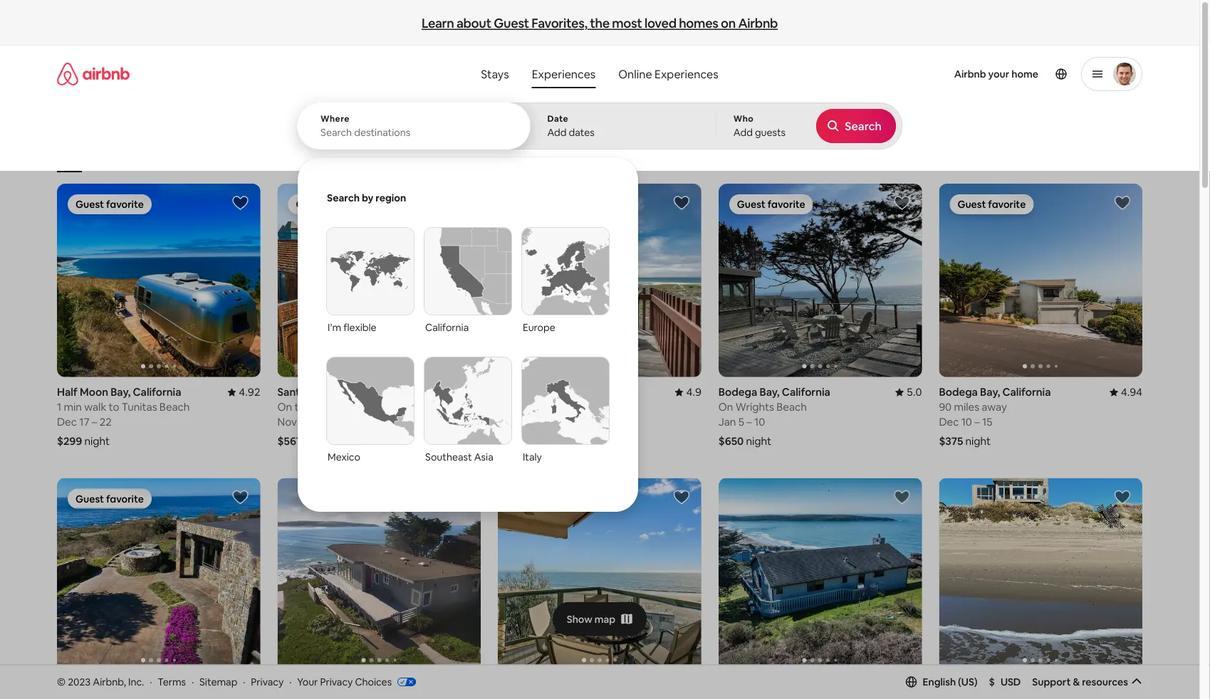 Task type: locate. For each thing, give the bounding box(es) containing it.
beach for cruz,
[[314, 400, 344, 414]]

english (us) button
[[906, 676, 978, 689]]

airbnb inside learn about guest favorites, the most loved homes on airbnb link
[[738, 15, 778, 31]]

bodega bay, california on wrights beach jan 5 – 10 $650 night
[[719, 385, 831, 448]]

· left privacy link
[[243, 676, 245, 689]]

2 beach from the left
[[534, 400, 565, 414]]

2 night from the left
[[304, 435, 330, 448]]

support & resources
[[1033, 676, 1129, 689]]

1 beach from the left
[[159, 400, 190, 414]]

5 – from the left
[[975, 415, 980, 429]]

1 horizontal spatial bodega
[[939, 385, 978, 399]]

your
[[989, 68, 1010, 81]]

1 experiences from the left
[[532, 67, 596, 81]]

parks
[[749, 151, 772, 162]]

2 horizontal spatial bay,
[[980, 385, 1001, 399]]

add
[[547, 126, 567, 139], [734, 126, 753, 139]]

3 night from the left
[[526, 435, 551, 448]]

2 experiences from the left
[[655, 67, 719, 81]]

$375
[[939, 435, 964, 448]]

california for dillon beach, california
[[344, 680, 393, 694]]

min
[[64, 400, 82, 414]]

night down 27
[[304, 435, 330, 448]]

airbnb
[[738, 15, 778, 31], [955, 68, 987, 81]]

2 10 from the left
[[962, 415, 973, 429]]

map
[[595, 613, 616, 626]]

bodega
[[719, 385, 758, 399], [939, 385, 978, 399]]

1 horizontal spatial add to wishlist: bodega bay, california image
[[1114, 195, 1131, 212]]

loved
[[645, 15, 677, 31]]

the inside the santa cruz, california on the beach nov 27 – dec 2 $567 night
[[295, 400, 311, 414]]

0 vertical spatial 1
[[57, 400, 61, 414]]

stays
[[481, 67, 509, 81]]

on down the "santa"
[[278, 400, 292, 414]]

add to wishlist: watsonville, california image
[[1114, 489, 1131, 506]]

1 horizontal spatial nov
[[498, 415, 518, 429]]

night down "22"
[[84, 434, 110, 448]]

beach right tunitas at the bottom
[[159, 400, 190, 414]]

dec right 26
[[542, 415, 562, 429]]

add inside date add dates
[[547, 126, 567, 139]]

flexible
[[344, 321, 377, 334]]

privacy inside the your privacy choices link
[[320, 676, 353, 689]]

1 on from the left
[[278, 400, 292, 414]]

2 horizontal spatial the
[[590, 15, 610, 31]]

4.9 out of 5 average rating image for moss landing, california on the beach nov 26 – dec 1 $366 night
[[675, 385, 702, 399]]

beach right 'wrights' at right bottom
[[777, 400, 807, 414]]

3 bay, from the left
[[980, 385, 1001, 399]]

watsonville,
[[939, 680, 1000, 694]]

night right $650
[[746, 435, 772, 448]]

on
[[721, 15, 736, 31]]

southeast
[[425, 451, 472, 464]]

nov inside the santa cruz, california on the beach nov 27 – dec 2 $567 night
[[278, 415, 297, 429]]

2 beach from the left
[[777, 400, 807, 414]]

0 horizontal spatial airbnb
[[738, 15, 778, 31]]

0 horizontal spatial beach
[[314, 400, 344, 414]]

the for 27
[[295, 400, 311, 414]]

nov left 26
[[498, 415, 518, 429]]

0 horizontal spatial add
[[547, 126, 567, 139]]

on down moss in the bottom of the page
[[498, 400, 513, 414]]

2 – from the left
[[313, 415, 319, 429]]

1 4.9 out of 5 average rating image from the left
[[454, 385, 481, 399]]

show
[[567, 613, 593, 626]]

bay, up away
[[980, 385, 1001, 399]]

night up italy
[[526, 435, 551, 448]]

1 horizontal spatial 1
[[564, 415, 569, 429]]

night down 15
[[966, 435, 991, 448]]

©
[[57, 676, 66, 689]]

add down who
[[734, 126, 753, 139]]

add to wishlist: bodega bay, california image for 5.0
[[894, 195, 911, 212]]

bodega inside bodega bay, california on wrights beach jan 5 – 10 $650 night
[[719, 385, 758, 399]]

1 10 from the left
[[755, 415, 765, 429]]

1 beach from the left
[[314, 400, 344, 414]]

0 horizontal spatial 4.9
[[466, 385, 481, 399]]

1 horizontal spatial add
[[734, 126, 753, 139]]

on up jan
[[719, 400, 733, 414]]

trending
[[797, 151, 832, 162]]

add to wishlist: aptos, california image
[[673, 489, 690, 506]]

1 horizontal spatial airbnb
[[955, 68, 987, 81]]

beach inside bodega bay, california on wrights beach jan 5 – 10 $650 night
[[777, 400, 807, 414]]

bay,
[[111, 385, 131, 399], [760, 385, 780, 399], [980, 385, 1001, 399]]

bay, inside bodega bay, california on wrights beach jan 5 – 10 $650 night
[[760, 385, 780, 399]]

· left 'your'
[[289, 676, 292, 689]]

None search field
[[297, 46, 903, 512]]

$299
[[57, 434, 82, 448]]

terms · sitemap · privacy ·
[[158, 676, 292, 689]]

0 horizontal spatial beach
[[159, 400, 190, 414]]

most
[[612, 15, 642, 31]]

0 horizontal spatial add to wishlist: bodega bay, california image
[[894, 195, 911, 212]]

22
[[100, 415, 112, 429]]

guests
[[755, 126, 786, 139]]

by
[[362, 192, 374, 204]]

big sur, california
[[57, 680, 144, 694]]

on for moss
[[498, 400, 513, 414]]

5.0 out of 5 average rating image
[[896, 385, 922, 399]]

europe
[[523, 321, 556, 334]]

terms
[[158, 676, 186, 689]]

moss landing, california on the beach nov 26 – dec 1 $366 night
[[498, 385, 620, 448]]

·
[[150, 676, 152, 689], [192, 676, 194, 689], [243, 676, 245, 689], [289, 676, 292, 689]]

– inside bodega bay, california 90 miles away dec 10 – 15 $375 night
[[975, 415, 980, 429]]

add down date
[[547, 126, 567, 139]]

moss
[[498, 385, 524, 399]]

1 horizontal spatial the
[[515, 400, 532, 414]]

– inside the santa cruz, california on the beach nov 27 – dec 2 $567 night
[[313, 415, 319, 429]]

beach
[[159, 400, 190, 414], [777, 400, 807, 414]]

add to wishlist: bodega bay, california image
[[894, 195, 911, 212], [1114, 195, 1131, 212]]

sitemap link
[[200, 676, 238, 689]]

3 – from the left
[[535, 415, 540, 429]]

1 privacy from the left
[[251, 676, 284, 689]]

experiences up date
[[532, 67, 596, 81]]

1 add from the left
[[547, 126, 567, 139]]

0 vertical spatial airbnb
[[738, 15, 778, 31]]

4.9 out of 5 average rating image
[[454, 385, 481, 399], [675, 385, 702, 399]]

santa
[[278, 385, 306, 399]]

0 horizontal spatial bay,
[[111, 385, 131, 399]]

california inside bodega bay, california 90 miles away dec 10 – 15 $375 night
[[1003, 385, 1051, 399]]

1 4.9 from the left
[[466, 385, 481, 399]]

0 horizontal spatial 4.9 out of 5 average rating image
[[454, 385, 481, 399]]

the up 27
[[295, 400, 311, 414]]

bodega inside bodega bay, california 90 miles away dec 10 – 15 $375 night
[[939, 385, 978, 399]]

bay, for bodega bay, california on wrights beach jan 5 – 10 $650 night
[[760, 385, 780, 399]]

dec
[[57, 415, 77, 429], [321, 415, 341, 429], [542, 415, 562, 429], [939, 415, 959, 429]]

views
[[480, 151, 503, 162]]

beach down landing,
[[534, 400, 565, 414]]

4.9 for moss landing, california on the beach nov 26 – dec 1 $366 night
[[686, 385, 702, 399]]

2
[[343, 415, 349, 429]]

– inside bodega bay, california on wrights beach jan 5 – 10 $650 night
[[747, 415, 752, 429]]

group
[[57, 117, 904, 172], [57, 184, 260, 377], [278, 184, 481, 377], [498, 184, 702, 377], [719, 184, 922, 377], [939, 184, 1143, 377], [57, 478, 260, 672], [278, 478, 481, 672], [498, 478, 702, 672], [719, 478, 922, 672], [939, 478, 1143, 672]]

bay, up to
[[111, 385, 131, 399]]

learn
[[422, 15, 454, 31]]

1 vertical spatial 1
[[564, 415, 569, 429]]

bodega up 'wrights' at right bottom
[[719, 385, 758, 399]]

privacy right 'your'
[[320, 676, 353, 689]]

english (us)
[[923, 676, 978, 689]]

– right 17
[[92, 415, 97, 429]]

1 dec from the left
[[57, 415, 77, 429]]

dec inside moss landing, california on the beach nov 26 – dec 1 $366 night
[[542, 415, 562, 429]]

– right 5
[[747, 415, 752, 429]]

beach inside moss landing, california on the beach nov 26 – dec 1 $366 night
[[534, 400, 565, 414]]

what can we help you find? tab list
[[470, 60, 607, 88]]

california inside the santa cruz, california on the beach nov 27 – dec 2 $567 night
[[337, 385, 386, 399]]

1 – from the left
[[92, 415, 97, 429]]

dec down 90
[[939, 415, 959, 429]]

1 horizontal spatial experiences
[[655, 67, 719, 81]]

2 add from the left
[[734, 126, 753, 139]]

california inside moss landing, california on the beach nov 26 – dec 1 $366 night
[[571, 385, 620, 399]]

nov inside moss landing, california on the beach nov 26 – dec 1 $366 night
[[498, 415, 518, 429]]

profile element
[[742, 46, 1143, 103]]

amazing
[[443, 151, 479, 162]]

1 horizontal spatial 4.9 out of 5 average rating image
[[675, 385, 702, 399]]

– inside half moon bay, california 1 min walk to tunitas beach dec 17 – 22 $299 night
[[92, 415, 97, 429]]

airbnb your home link
[[946, 59, 1047, 89]]

– right 26
[[535, 415, 540, 429]]

1 bay, from the left
[[111, 385, 131, 399]]

bay, for bodega bay, california 90 miles away dec 10 – 15 $375 night
[[980, 385, 1001, 399]]

2 dec from the left
[[321, 415, 341, 429]]

2 horizontal spatial on
[[719, 400, 733, 414]]

2 on from the left
[[498, 400, 513, 414]]

2 bay, from the left
[[760, 385, 780, 399]]

0 horizontal spatial 10
[[755, 415, 765, 429]]

10 down 'wrights' at right bottom
[[755, 415, 765, 429]]

1 horizontal spatial 4.9
[[686, 385, 702, 399]]

1 nov from the left
[[278, 415, 297, 429]]

nov
[[278, 415, 297, 429], [498, 415, 518, 429]]

– for dec 10 – 15
[[975, 415, 980, 429]]

california
[[425, 321, 469, 334], [133, 385, 181, 399], [337, 385, 386, 399], [571, 385, 620, 399], [782, 385, 831, 399], [1003, 385, 1051, 399], [96, 680, 144, 694], [344, 680, 393, 694], [1003, 680, 1051, 694]]

0 horizontal spatial 1
[[57, 400, 61, 414]]

1 add to wishlist: bodega bay, california image from the left
[[894, 195, 911, 212]]

1 left min
[[57, 400, 61, 414]]

dec down min
[[57, 415, 77, 429]]

2 4.9 out of 5 average rating image from the left
[[675, 385, 702, 399]]

1 horizontal spatial beach
[[534, 400, 565, 414]]

4.9
[[466, 385, 481, 399], [686, 385, 702, 399]]

4 night from the left
[[746, 435, 772, 448]]

4 – from the left
[[747, 415, 752, 429]]

2 privacy from the left
[[320, 676, 353, 689]]

add inside who add guests
[[734, 126, 753, 139]]

on inside bodega bay, california on wrights beach jan 5 – 10 $650 night
[[719, 400, 733, 414]]

the inside moss landing, california on the beach nov 26 – dec 1 $366 night
[[515, 400, 532, 414]]

beach,
[[308, 680, 342, 694]]

1 horizontal spatial bay,
[[760, 385, 780, 399]]

nov for nov 27 – dec 2
[[278, 415, 297, 429]]

online experiences
[[619, 67, 719, 81]]

3 on from the left
[[719, 400, 733, 414]]

4.92
[[239, 385, 260, 399]]

bodega for wrights
[[719, 385, 758, 399]]

the up 26
[[515, 400, 532, 414]]

night inside bodega bay, california on wrights beach jan 5 – 10 $650 night
[[746, 435, 772, 448]]

0 horizontal spatial experiences
[[532, 67, 596, 81]]

4 dec from the left
[[939, 415, 959, 429]]

i'm flexible
[[328, 321, 377, 334]]

· right terms
[[192, 676, 194, 689]]

beach inside the santa cruz, california on the beach nov 27 – dec 2 $567 night
[[314, 400, 344, 414]]

the for 26
[[515, 400, 532, 414]]

bodega up miles
[[939, 385, 978, 399]]

1 horizontal spatial 10
[[962, 415, 973, 429]]

–
[[92, 415, 97, 429], [313, 415, 319, 429], [535, 415, 540, 429], [747, 415, 752, 429], [975, 415, 980, 429]]

california inside experiences "tab panel"
[[425, 321, 469, 334]]

privacy left 'your'
[[251, 676, 284, 689]]

5 night from the left
[[966, 435, 991, 448]]

1 vertical spatial airbnb
[[955, 68, 987, 81]]

3 dec from the left
[[542, 415, 562, 429]]

night inside half moon bay, california 1 min walk to tunitas beach dec 17 – 22 $299 night
[[84, 434, 110, 448]]

1 horizontal spatial privacy
[[320, 676, 353, 689]]

(us)
[[958, 676, 978, 689]]

italy
[[523, 451, 542, 464]]

1 horizontal spatial beach
[[777, 400, 807, 414]]

california inside bodega bay, california on wrights beach jan 5 – 10 $650 night
[[782, 385, 831, 399]]

add to wishlist: big sur, california image
[[232, 489, 249, 506]]

the inside learn about guest favorites, the most loved homes on airbnb link
[[590, 15, 610, 31]]

0 horizontal spatial nov
[[278, 415, 297, 429]]

0 horizontal spatial privacy
[[251, 676, 284, 689]]

1 down landing,
[[564, 415, 569, 429]]

resources
[[1082, 676, 1129, 689]]

airbnb left your
[[955, 68, 987, 81]]

airbnb right on
[[738, 15, 778, 31]]

beach down cruz,
[[314, 400, 344, 414]]

on inside the santa cruz, california on the beach nov 27 – dec 2 $567 night
[[278, 400, 292, 414]]

1 inside moss landing, california on the beach nov 26 – dec 1 $366 night
[[564, 415, 569, 429]]

landing,
[[526, 385, 569, 399]]

bay, inside bodega bay, california 90 miles away dec 10 – 15 $375 night
[[980, 385, 1001, 399]]

experiences
[[532, 67, 596, 81], [655, 67, 719, 81]]

1 horizontal spatial on
[[498, 400, 513, 414]]

asia
[[474, 451, 494, 464]]

1 night from the left
[[84, 434, 110, 448]]

2023
[[68, 676, 91, 689]]

bay, inside half moon bay, california 1 min walk to tunitas beach dec 17 – 22 $299 night
[[111, 385, 131, 399]]

– inside moss landing, california on the beach nov 26 – dec 1 $366 night
[[535, 415, 540, 429]]

2 bodega from the left
[[939, 385, 978, 399]]

0 horizontal spatial the
[[295, 400, 311, 414]]

privacy
[[251, 676, 284, 689], [320, 676, 353, 689]]

terms link
[[158, 676, 186, 689]]

add for add dates
[[547, 126, 567, 139]]

nov left 27
[[278, 415, 297, 429]]

on for santa
[[278, 400, 292, 414]]

night inside bodega bay, california 90 miles away dec 10 – 15 $375 night
[[966, 435, 991, 448]]

1 bodega from the left
[[719, 385, 758, 399]]

· right inc.
[[150, 676, 152, 689]]

add for add guests
[[734, 126, 753, 139]]

2 4.9 from the left
[[686, 385, 702, 399]]

– for nov 26 – dec 1
[[535, 415, 540, 429]]

bay, up 'wrights' at right bottom
[[760, 385, 780, 399]]

0 horizontal spatial bodega
[[719, 385, 758, 399]]

airbnb,
[[93, 676, 126, 689]]

the left most
[[590, 15, 610, 31]]

– for nov 27 – dec 2
[[313, 415, 319, 429]]

dillon beach, california
[[278, 680, 393, 694]]

your
[[297, 676, 318, 689]]

1 inside half moon bay, california 1 min walk to tunitas beach dec 17 – 22 $299 night
[[57, 400, 61, 414]]

2 nov from the left
[[498, 415, 518, 429]]

– right 27
[[313, 415, 319, 429]]

on inside moss landing, california on the beach nov 26 – dec 1 $366 night
[[498, 400, 513, 414]]

5.0
[[907, 385, 922, 399]]

2 add to wishlist: bodega bay, california image from the left
[[1114, 195, 1131, 212]]

0 horizontal spatial on
[[278, 400, 292, 414]]

10 inside bodega bay, california 90 miles away dec 10 – 15 $375 night
[[962, 415, 973, 429]]

10 down miles
[[962, 415, 973, 429]]

dec left 2
[[321, 415, 341, 429]]

experiences right online
[[655, 67, 719, 81]]

– left 15
[[975, 415, 980, 429]]



Task type: describe. For each thing, give the bounding box(es) containing it.
support & resources button
[[1033, 676, 1143, 689]]

sur,
[[75, 680, 93, 694]]

show map button
[[553, 603, 647, 637]]

airbnb inside airbnb your home 'link'
[[955, 68, 987, 81]]

california inside half moon bay, california 1 min walk to tunitas beach dec 17 – 22 $299 night
[[133, 385, 181, 399]]

tunitas
[[122, 400, 157, 414]]

2 · from the left
[[192, 676, 194, 689]]

santa cruz, california on the beach nov 27 – dec 2 $567 night
[[278, 385, 386, 448]]

group containing amazing views
[[57, 117, 904, 172]]

mexico
[[328, 451, 360, 464]]

search
[[327, 192, 360, 204]]

experiences tab panel
[[297, 103, 903, 512]]

amazing views
[[443, 151, 503, 162]]

to
[[109, 400, 119, 414]]

date add dates
[[547, 113, 595, 139]]

walk
[[84, 400, 106, 414]]

inc.
[[128, 676, 144, 689]]

california for bodega bay, california 90 miles away dec 10 – 15 $375 night
[[1003, 385, 1051, 399]]

learn about guest favorites, the most loved homes on airbnb link
[[416, 9, 784, 37]]

mansions
[[527, 151, 565, 162]]

cruz,
[[308, 385, 335, 399]]

$567
[[278, 435, 302, 448]]

choices
[[355, 676, 392, 689]]

dates
[[569, 126, 595, 139]]

miles
[[954, 400, 980, 414]]

search by region
[[327, 192, 406, 204]]

english
[[923, 676, 956, 689]]

online experiences link
[[607, 60, 730, 88]]

$650
[[719, 435, 744, 448]]

skiing
[[659, 151, 683, 162]]

$
[[989, 676, 995, 689]]

arctic
[[325, 151, 350, 162]]

national
[[714, 151, 748, 162]]

dec inside the santa cruz, california on the beach nov 27 – dec 2 $567 night
[[321, 415, 341, 429]]

jan
[[719, 415, 736, 429]]

5
[[739, 415, 745, 429]]

who
[[734, 113, 754, 124]]

15
[[983, 415, 993, 429]]

favorites,
[[532, 15, 588, 31]]

who add guests
[[734, 113, 786, 139]]

4.81 out of 5 average rating image
[[889, 680, 922, 694]]

add to wishlist: dillon beach, california image
[[894, 489, 911, 506]]

usd
[[1001, 676, 1021, 689]]

4.94 out of 5 average rating image
[[1110, 385, 1143, 399]]

away
[[982, 400, 1007, 414]]

bodega for miles
[[939, 385, 978, 399]]

4.97
[[239, 680, 260, 694]]

big
[[57, 680, 73, 694]]

4.92 out of 5 average rating image
[[228, 385, 260, 399]]

airbnb your home
[[955, 68, 1039, 81]]

support
[[1033, 676, 1071, 689]]

date
[[547, 113, 569, 124]]

california for santa cruz, california on the beach nov 27 – dec 2 $567 night
[[337, 385, 386, 399]]

california for moss landing, california on the beach nov 26 – dec 1 $366 night
[[571, 385, 620, 399]]

home
[[1012, 68, 1039, 81]]

region
[[376, 192, 406, 204]]

your privacy choices link
[[297, 676, 416, 690]]

half moon bay, california 1 min walk to tunitas beach dec 17 – 22 $299 night
[[57, 385, 190, 448]]

wrights
[[736, 400, 775, 414]]

– for jan 5 – 10
[[747, 415, 752, 429]]

$ usd
[[989, 676, 1021, 689]]

add to wishlist: bodega bay, california image for 4.94
[[1114, 195, 1131, 212]]

add to wishlist: moss landing, california image
[[673, 195, 690, 212]]

show map
[[567, 613, 616, 626]]

add to wishlist: half moon bay, california image
[[232, 195, 249, 212]]

3 · from the left
[[243, 676, 245, 689]]

stays button
[[470, 60, 521, 88]]

sitemap
[[200, 676, 238, 689]]

4.97 out of 5 average rating image
[[228, 680, 260, 694]]

4.94
[[1121, 385, 1143, 399]]

where
[[321, 113, 350, 124]]

dec inside bodega bay, california 90 miles away dec 10 – 15 $375 night
[[939, 415, 959, 429]]

california for bodega bay, california on wrights beach jan 5 – 10 $650 night
[[782, 385, 831, 399]]

moon
[[80, 385, 108, 399]]

on for bodega
[[719, 400, 733, 414]]

experiences button
[[521, 60, 607, 88]]

i'm
[[328, 321, 341, 334]]

4.9 out of 5 average rating image for santa cruz, california on the beach nov 27 – dec 2 $567 night
[[454, 385, 481, 399]]

10 inside bodega bay, california on wrights beach jan 5 – 10 $650 night
[[755, 415, 765, 429]]

night inside moss landing, california on the beach nov 26 – dec 1 $366 night
[[526, 435, 551, 448]]

17
[[79, 415, 90, 429]]

your privacy choices
[[297, 676, 392, 689]]

bodega bay, california 90 miles away dec 10 – 15 $375 night
[[939, 385, 1051, 448]]

california for big sur, california
[[96, 680, 144, 694]]

beach for landing,
[[534, 400, 565, 414]]

4.9 for santa cruz, california on the beach nov 27 – dec 2 $567 night
[[466, 385, 481, 399]]

national parks
[[714, 151, 772, 162]]

watsonville, california
[[939, 680, 1051, 694]]

omg!
[[597, 151, 620, 162]]

cabins
[[386, 151, 414, 162]]

southeast asia
[[425, 451, 494, 464]]

1 · from the left
[[150, 676, 152, 689]]

dec inside half moon bay, california 1 min walk to tunitas beach dec 17 – 22 $299 night
[[57, 415, 77, 429]]

experiences inside button
[[532, 67, 596, 81]]

about
[[457, 15, 491, 31]]

90
[[939, 400, 952, 414]]

beach inside half moon bay, california 1 min walk to tunitas beach dec 17 – 22 $299 night
[[159, 400, 190, 414]]

dillon
[[278, 680, 306, 694]]

4 · from the left
[[289, 676, 292, 689]]

online
[[619, 67, 652, 81]]

Where field
[[321, 126, 507, 139]]

homes
[[679, 15, 719, 31]]

nov for nov 26 – dec 1
[[498, 415, 518, 429]]

none search field containing stays
[[297, 46, 903, 512]]

night inside the santa cruz, california on the beach nov 27 – dec 2 $567 night
[[304, 435, 330, 448]]

the for homes
[[590, 15, 610, 31]]



Task type: vqa. For each thing, say whether or not it's contained in the screenshot.


